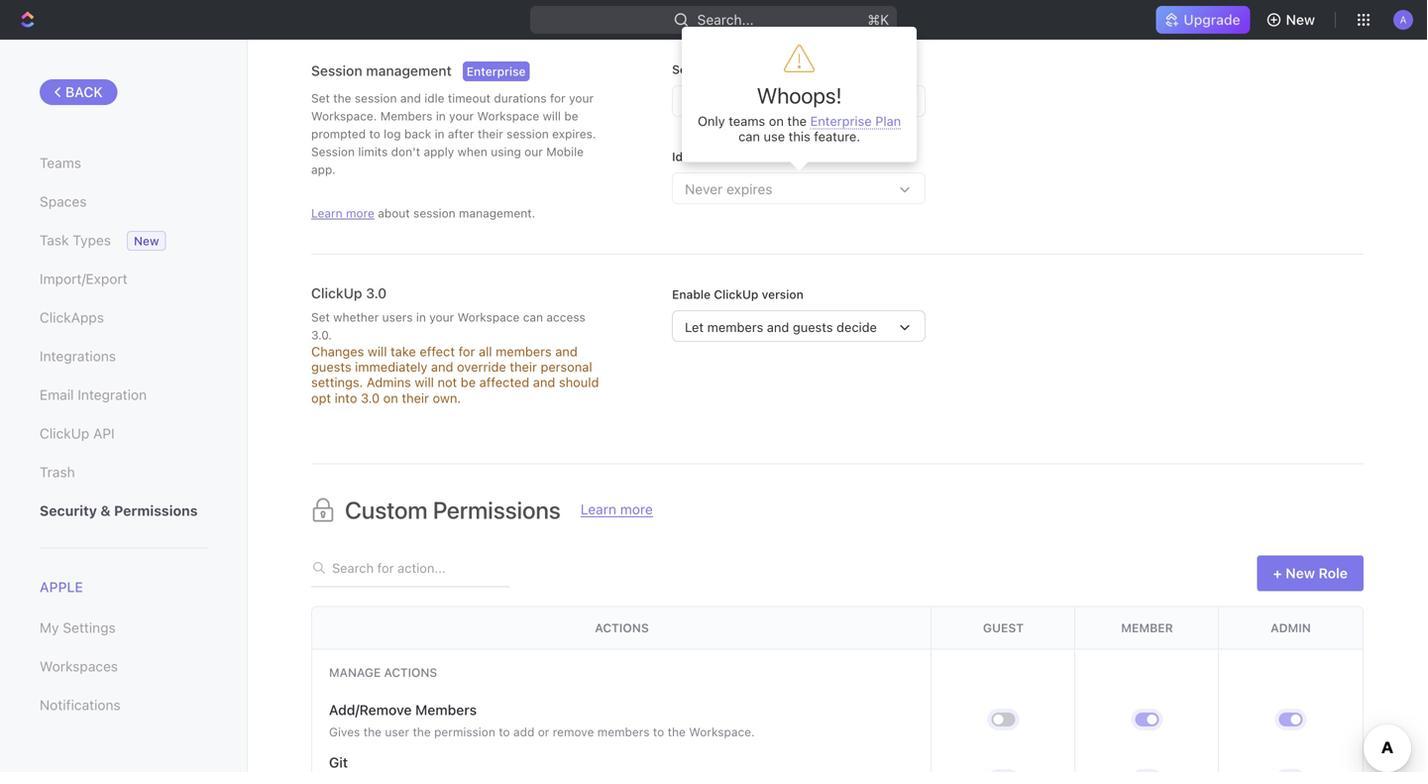 Task type: describe. For each thing, give the bounding box(es) containing it.
2 horizontal spatial their
[[510, 359, 537, 374]]

about
[[378, 206, 410, 220]]

Search for action... text field
[[327, 560, 510, 576]]

admin
[[1271, 621, 1312, 635]]

session for session management
[[311, 62, 363, 79]]

management.
[[459, 206, 535, 220]]

durations
[[494, 91, 547, 105]]

upgrade link
[[1156, 6, 1251, 34]]

2 vertical spatial session
[[413, 206, 456, 220]]

whoops! only teams on the enterprise plan can use this feature.
[[698, 82, 901, 144]]

add
[[514, 725, 535, 739]]

teams link
[[40, 146, 207, 180]]

1 horizontal spatial to
[[499, 725, 510, 739]]

use
[[764, 129, 785, 144]]

app.
[[311, 163, 336, 176]]

actions
[[384, 666, 437, 679]]

enable clickup version
[[672, 288, 804, 301]]

0 vertical spatial duration
[[720, 62, 768, 76]]

⌘k
[[868, 11, 889, 28]]

apple
[[40, 579, 83, 595]]

permission
[[434, 725, 496, 739]]

guests inside dropdown button
[[793, 320, 833, 335]]

0 horizontal spatial learn more link
[[311, 206, 375, 220]]

users
[[382, 310, 413, 324]]

import/export link
[[40, 262, 207, 296]]

1 vertical spatial session
[[507, 127, 549, 141]]

remove
[[553, 725, 594, 739]]

1 horizontal spatial will
[[415, 375, 434, 390]]

never expires button
[[672, 173, 1364, 204]]

integrations link
[[40, 340, 207, 373]]

guest
[[983, 621, 1024, 635]]

affected
[[480, 375, 530, 390]]

3.0.
[[311, 328, 332, 342]]

new inside button
[[1286, 11, 1316, 28]]

be inside the set the session and idle timeout durations for your workspace. members in your workspace will be prompted to log back in after their session expires. session limits don't apply when using our mobile app.
[[564, 109, 579, 123]]

never
[[685, 181, 723, 197]]

this
[[789, 129, 811, 144]]

set inside clickup 3.0 set whether users in your workspace can access 3.0. changes will take effect for all members and guests immediately and override their personal settings. admins will not be affected and should opt into 3.0 on their own.
[[311, 310, 330, 324]]

0 vertical spatial session
[[355, 91, 397, 105]]

for inside the set the session and idle timeout durations for your workspace. members in your workspace will be prompted to log back in after their session expires. session limits don't apply when using our mobile app.
[[550, 91, 566, 105]]

new button
[[1259, 4, 1327, 36]]

1 horizontal spatial permissions
[[433, 496, 561, 524]]

clickapps
[[40, 309, 104, 326]]

members inside dropdown button
[[708, 320, 764, 335]]

limits
[[358, 145, 388, 159]]

security & permissions
[[40, 503, 198, 519]]

apply
[[424, 145, 454, 159]]

and inside the set the session and idle timeout durations for your workspace. members in your workspace will be prompted to log back in after their session expires. session limits don't apply when using our mobile app.
[[400, 91, 421, 105]]

0 vertical spatial 3.0
[[366, 285, 387, 301]]

let
[[685, 320, 704, 335]]

and down "effect"
[[431, 359, 454, 374]]

teams
[[729, 113, 766, 128]]

your inside clickup 3.0 set whether users in your workspace can access 3.0. changes will take effect for all members and guests immediately and override their personal settings. admins will not be affected and should opt into 3.0 on their own.
[[430, 310, 454, 324]]

all
[[479, 344, 492, 359]]

expires
[[727, 181, 773, 197]]

back link
[[40, 79, 118, 105]]

for inside clickup 3.0 set whether users in your workspace can access 3.0. changes will take effect for all members and guests immediately and override their personal settings. admins will not be affected and should opt into 3.0 on their own.
[[459, 344, 475, 359]]

types
[[73, 232, 111, 248]]

integration
[[78, 387, 147, 403]]

1 vertical spatial will
[[368, 344, 387, 359]]

should
[[559, 375, 599, 390]]

security & permissions link
[[40, 494, 207, 528]]

0 horizontal spatial permissions
[[114, 503, 198, 519]]

learn more
[[581, 501, 653, 517]]

trash
[[40, 464, 75, 480]]

manage
[[329, 666, 381, 679]]

clickup for clickup 3.0 set whether users in your workspace can access 3.0. changes will take effect for all members and guests immediately and override their personal settings. admins will not be affected and should opt into 3.0 on their own.
[[311, 285, 362, 301]]

whoops!
[[757, 82, 842, 108]]

workspace. inside the set the session and idle timeout durations for your workspace. members in your workspace will be prompted to log back in after their session expires. session limits don't apply when using our mobile app.
[[311, 109, 377, 123]]

security
[[40, 503, 97, 519]]

spaces link
[[40, 185, 207, 219]]

prompted
[[311, 127, 366, 141]]

the inside the set the session and idle timeout durations for your workspace. members in your workspace will be prompted to log back in after their session expires. session limits don't apply when using our mobile app.
[[333, 91, 351, 105]]

0 horizontal spatial back
[[65, 84, 103, 100]]

idle
[[425, 91, 445, 105]]

back inside the set the session and idle timeout durations for your workspace. members in your workspace will be prompted to log back in after their session expires. session limits don't apply when using our mobile app.
[[404, 127, 431, 141]]

clickup api link
[[40, 417, 207, 451]]

upgrade
[[1184, 11, 1241, 28]]

management
[[366, 62, 452, 79]]

enable
[[672, 288, 711, 301]]

personal
[[541, 359, 592, 374]]

members inside "add/remove members gives the user the permission to add or remove members to the workspace."
[[415, 702, 477, 718]]

decide
[[837, 320, 877, 335]]

0 horizontal spatial their
[[402, 390, 429, 405]]

workspaces link
[[40, 650, 207, 684]]

workspace inside clickup 3.0 set whether users in your workspace can access 3.0. changes will take effect for all members and guests immediately and override their personal settings. admins will not be affected and should opt into 3.0 on their own.
[[458, 310, 520, 324]]

clickapps link
[[40, 301, 207, 335]]

idle timeout duration
[[672, 150, 792, 164]]

admins
[[367, 375, 411, 390]]

api
[[93, 425, 115, 442]]

members inside the set the session and idle timeout durations for your workspace. members in your workspace will be prompted to log back in after their session expires. session limits don't apply when using our mobile app.
[[380, 109, 433, 123]]

1 vertical spatial 3.0
[[361, 390, 380, 405]]

clickup for clickup api
[[40, 425, 89, 442]]

clickup 3.0 set whether users in your workspace can access 3.0. changes will take effect for all members and guests immediately and override their personal settings. admins will not be affected and should opt into 3.0 on their own.
[[311, 285, 599, 405]]

whether
[[333, 310, 379, 324]]

1 vertical spatial your
[[449, 109, 474, 123]]

email
[[40, 387, 74, 403]]

teams
[[40, 155, 81, 171]]

on inside whoops! only teams on the enterprise plan can use this feature.
[[769, 113, 784, 128]]

set the session and idle timeout durations for your workspace. members in your workspace will be prompted to log back in after their session expires. session limits don't apply when using our mobile app.
[[311, 91, 596, 176]]

feature.
[[814, 129, 861, 144]]

in inside clickup 3.0 set whether users in your workspace can access 3.0. changes will take effect for all members and guests immediately and override their personal settings. admins will not be affected and should opt into 3.0 on their own.
[[416, 310, 426, 324]]

session for session duration
[[672, 62, 717, 76]]



Task type: locate. For each thing, give the bounding box(es) containing it.
1 vertical spatial members
[[415, 702, 477, 718]]

1 horizontal spatial learn
[[581, 501, 617, 517]]

1 vertical spatial learn more link
[[581, 501, 653, 517]]

members right remove
[[598, 725, 650, 739]]

1 vertical spatial on
[[383, 390, 398, 405]]

to left add on the bottom of page
[[499, 725, 510, 739]]

0 vertical spatial guests
[[793, 320, 833, 335]]

0 horizontal spatial to
[[369, 127, 381, 141]]

permissions up search for action... text box
[[433, 496, 561, 524]]

session up 'our'
[[507, 127, 549, 141]]

0 horizontal spatial learn
[[311, 206, 343, 220]]

let members and guests decide
[[685, 320, 877, 335]]

user
[[385, 725, 410, 739]]

their inside the set the session and idle timeout durations for your workspace. members in your workspace will be prompted to log back in after their session expires. session limits don't apply when using our mobile app.
[[478, 127, 503, 141]]

role
[[1319, 565, 1348, 581]]

session down session management
[[355, 91, 397, 105]]

email integration link
[[40, 378, 207, 412]]

+ new role
[[1274, 565, 1348, 581]]

in up apply
[[435, 127, 445, 141]]

learn
[[311, 206, 343, 220], [581, 501, 617, 517]]

2 horizontal spatial to
[[653, 725, 664, 739]]

2 horizontal spatial clickup
[[714, 288, 759, 301]]

to
[[369, 127, 381, 141], [499, 725, 510, 739], [653, 725, 664, 739]]

in right users
[[416, 310, 426, 324]]

can inside clickup 3.0 set whether users in your workspace can access 3.0. changes will take effect for all members and guests immediately and override their personal settings. admins will not be affected and should opt into 3.0 on their own.
[[523, 310, 543, 324]]

1 horizontal spatial enterprise
[[811, 113, 872, 128]]

task types
[[40, 232, 111, 248]]

2 vertical spatial will
[[415, 375, 434, 390]]

effect
[[420, 344, 455, 359]]

and down personal
[[533, 375, 556, 390]]

0 horizontal spatial session
[[355, 91, 397, 105]]

workspace up all
[[458, 310, 520, 324]]

and inside dropdown button
[[767, 320, 789, 335]]

and left idle
[[400, 91, 421, 105]]

permissions
[[433, 496, 561, 524], [114, 503, 198, 519]]

1 horizontal spatial timeout
[[697, 150, 741, 164]]

members
[[380, 109, 433, 123], [415, 702, 477, 718]]

their down admins
[[402, 390, 429, 405]]

clickup api
[[40, 425, 115, 442]]

1 horizontal spatial members
[[598, 725, 650, 739]]

session inside the set the session and idle timeout durations for your workspace. members in your workspace will be prompted to log back in after their session expires. session limits don't apply when using our mobile app.
[[311, 145, 355, 159]]

session up prompted
[[311, 62, 363, 79]]

1 vertical spatial workspace
[[458, 310, 520, 324]]

set
[[311, 91, 330, 105], [311, 310, 330, 324]]

workspace down durations
[[477, 109, 540, 123]]

2 horizontal spatial session
[[507, 127, 549, 141]]

workspaces
[[40, 658, 118, 675]]

in down idle
[[436, 109, 446, 123]]

1 horizontal spatial can
[[739, 129, 760, 144]]

on down admins
[[383, 390, 398, 405]]

search...
[[697, 11, 754, 28]]

0 vertical spatial set
[[311, 91, 330, 105]]

1 vertical spatial guests
[[311, 359, 352, 374]]

3.0 up whether
[[366, 285, 387, 301]]

for left all
[[459, 344, 475, 359]]

learn for learn more
[[581, 501, 617, 517]]

0 horizontal spatial workspace.
[[311, 109, 377, 123]]

0 vertical spatial their
[[478, 127, 503, 141]]

set inside the set the session and idle timeout durations for your workspace. members in your workspace will be prompted to log back in after their session expires. session limits don't apply when using our mobile app.
[[311, 91, 330, 105]]

0 vertical spatial new
[[1286, 11, 1316, 28]]

1 vertical spatial for
[[459, 344, 475, 359]]

your up "effect"
[[430, 310, 454, 324]]

session up only
[[672, 62, 717, 76]]

my settings link
[[40, 611, 207, 645]]

2 vertical spatial new
[[1286, 565, 1316, 581]]

to left log on the top left
[[369, 127, 381, 141]]

session
[[355, 91, 397, 105], [507, 127, 549, 141], [413, 206, 456, 220]]

set up prompted
[[311, 91, 330, 105]]

2 vertical spatial your
[[430, 310, 454, 324]]

1 vertical spatial timeout
[[697, 150, 741, 164]]

&
[[101, 503, 111, 519]]

the inside whoops! only teams on the enterprise plan can use this feature.
[[788, 113, 807, 128]]

1 vertical spatial members
[[496, 344, 552, 359]]

0 vertical spatial members
[[708, 320, 764, 335]]

duration down use
[[744, 150, 792, 164]]

and up personal
[[555, 344, 578, 359]]

in
[[436, 109, 446, 123], [435, 127, 445, 141], [416, 310, 426, 324]]

3.0 down admins
[[361, 390, 380, 405]]

1 horizontal spatial be
[[564, 109, 579, 123]]

workspace inside the set the session and idle timeout durations for your workspace. members in your workspace will be prompted to log back in after their session expires. session limits don't apply when using our mobile app.
[[477, 109, 540, 123]]

be
[[564, 109, 579, 123], [461, 375, 476, 390]]

2 vertical spatial in
[[416, 310, 426, 324]]

learn for learn more about session management.
[[311, 206, 343, 220]]

0 horizontal spatial on
[[383, 390, 398, 405]]

2 horizontal spatial will
[[543, 109, 561, 123]]

0 horizontal spatial enterprise
[[467, 64, 526, 78]]

will inside the set the session and idle timeout durations for your workspace. members in your workspace will be prompted to log back in after their session expires. session limits don't apply when using our mobile app.
[[543, 109, 561, 123]]

1 vertical spatial more
[[620, 501, 653, 517]]

override
[[457, 359, 506, 374]]

1 set from the top
[[311, 91, 330, 105]]

0 horizontal spatial be
[[461, 375, 476, 390]]

0 horizontal spatial timeout
[[448, 91, 491, 105]]

set up 3.0.
[[311, 310, 330, 324]]

1 horizontal spatial workspace.
[[689, 725, 755, 739]]

back up 'don't'
[[404, 127, 431, 141]]

settings
[[63, 620, 116, 636]]

session right about
[[413, 206, 456, 220]]

0 vertical spatial learn more link
[[311, 206, 375, 220]]

0 horizontal spatial for
[[459, 344, 475, 359]]

clickup right enable
[[714, 288, 759, 301]]

members inside "add/remove members gives the user the permission to add or remove members to the workspace."
[[598, 725, 650, 739]]

manage actions
[[329, 666, 437, 679]]

members inside clickup 3.0 set whether users in your workspace can access 3.0. changes will take effect for all members and guests immediately and override their personal settings. admins will not be affected and should opt into 3.0 on their own.
[[496, 344, 552, 359]]

enterprise up feature.
[[811, 113, 872, 128]]

1 horizontal spatial back
[[404, 127, 431, 141]]

session duration
[[672, 62, 768, 76]]

2 vertical spatial their
[[402, 390, 429, 405]]

immediately
[[355, 359, 428, 374]]

0 vertical spatial workspace
[[477, 109, 540, 123]]

0 vertical spatial will
[[543, 109, 561, 123]]

task
[[40, 232, 69, 248]]

their up affected
[[510, 359, 537, 374]]

1 horizontal spatial session
[[413, 206, 456, 220]]

0 vertical spatial members
[[380, 109, 433, 123]]

session
[[311, 62, 363, 79], [672, 62, 717, 76], [311, 145, 355, 159]]

clickup inside clickup api link
[[40, 425, 89, 442]]

1 vertical spatial back
[[404, 127, 431, 141]]

opt
[[311, 390, 331, 405]]

can
[[739, 129, 760, 144], [523, 310, 543, 324]]

2 horizontal spatial members
[[708, 320, 764, 335]]

0 horizontal spatial clickup
[[40, 425, 89, 442]]

log
[[384, 127, 401, 141]]

0 vertical spatial enterprise
[[467, 64, 526, 78]]

integrations
[[40, 348, 116, 364]]

for right durations
[[550, 91, 566, 105]]

when
[[458, 145, 488, 159]]

1 horizontal spatial clickup
[[311, 285, 362, 301]]

1 vertical spatial set
[[311, 310, 330, 324]]

be up expires.
[[564, 109, 579, 123]]

to inside the set the session and idle timeout durations for your workspace. members in your workspace will be prompted to log back in after their session expires. session limits don't apply when using our mobile app.
[[369, 127, 381, 141]]

email integration
[[40, 387, 147, 403]]

2 vertical spatial members
[[598, 725, 650, 739]]

import/export
[[40, 271, 128, 287]]

and down version
[[767, 320, 789, 335]]

actions
[[595, 621, 649, 635]]

be down override
[[461, 375, 476, 390]]

guests left decide on the top of page
[[793, 320, 833, 335]]

guests up "settings."
[[311, 359, 352, 374]]

+
[[1274, 565, 1283, 581]]

to right remove
[[653, 725, 664, 739]]

0 vertical spatial workspace.
[[311, 109, 377, 123]]

1 horizontal spatial for
[[550, 91, 566, 105]]

add/remove members gives the user the permission to add or remove members to the workspace.
[[329, 702, 755, 739]]

session down prompted
[[311, 145, 355, 159]]

can inside whoops! only teams on the enterprise plan can use this feature.
[[739, 129, 760, 144]]

0 horizontal spatial more
[[346, 206, 375, 220]]

1 vertical spatial in
[[435, 127, 445, 141]]

idle
[[672, 150, 693, 164]]

your up after
[[449, 109, 474, 123]]

clickup up whether
[[311, 285, 362, 301]]

can left "access"
[[523, 310, 543, 324]]

0 horizontal spatial members
[[496, 344, 552, 359]]

trash link
[[40, 456, 207, 489]]

timeout right idle
[[448, 91, 491, 105]]

back up teams
[[65, 84, 103, 100]]

workspace.
[[311, 109, 377, 123], [689, 725, 755, 739]]

0 vertical spatial in
[[436, 109, 446, 123]]

changes
[[311, 344, 364, 359]]

enterprise up durations
[[467, 64, 526, 78]]

1 horizontal spatial guests
[[793, 320, 833, 335]]

more
[[346, 206, 375, 220], [620, 501, 653, 517]]

0 vertical spatial timeout
[[448, 91, 491, 105]]

0 horizontal spatial will
[[368, 344, 387, 359]]

permissions down trash link
[[114, 503, 198, 519]]

version
[[762, 288, 804, 301]]

only
[[698, 113, 725, 128]]

take
[[391, 344, 416, 359]]

notifications link
[[40, 689, 207, 722]]

1 horizontal spatial on
[[769, 113, 784, 128]]

will left not
[[415, 375, 434, 390]]

their up "using"
[[478, 127, 503, 141]]

learn more about session management.
[[311, 206, 535, 220]]

0 vertical spatial on
[[769, 113, 784, 128]]

can down 'teams'
[[739, 129, 760, 144]]

clickup up trash
[[40, 425, 89, 442]]

new up import/export link
[[134, 234, 159, 248]]

workspace
[[477, 109, 540, 123], [458, 310, 520, 324]]

my
[[40, 620, 59, 636]]

access
[[547, 310, 586, 324]]

be inside clickup 3.0 set whether users in your workspace can access 3.0. changes will take effect for all members and guests immediately and override their personal settings. admins will not be affected and should opt into 3.0 on their own.
[[461, 375, 476, 390]]

1 horizontal spatial their
[[478, 127, 503, 141]]

duration up 'teams'
[[720, 62, 768, 76]]

timeout up the never expires
[[697, 150, 741, 164]]

will up expires.
[[543, 109, 561, 123]]

not
[[438, 375, 457, 390]]

member
[[1122, 621, 1174, 635]]

1 horizontal spatial learn more link
[[581, 501, 653, 517]]

1 horizontal spatial more
[[620, 501, 653, 517]]

on inside clickup 3.0 set whether users in your workspace can access 3.0. changes will take effect for all members and guests immediately and override their personal settings. admins will not be affected and should opt into 3.0 on their own.
[[383, 390, 398, 405]]

own.
[[433, 390, 461, 405]]

members up permission
[[415, 702, 477, 718]]

enterprise inside whoops! only teams on the enterprise plan can use this feature.
[[811, 113, 872, 128]]

clickup inside clickup 3.0 set whether users in your workspace can access 3.0. changes will take effect for all members and guests immediately and override their personal settings. admins will not be affected and should opt into 3.0 on their own.
[[311, 285, 362, 301]]

spaces
[[40, 193, 87, 210]]

0 vertical spatial more
[[346, 206, 375, 220]]

1 vertical spatial duration
[[744, 150, 792, 164]]

into
[[335, 390, 357, 405]]

0 vertical spatial back
[[65, 84, 103, 100]]

workspace. inside "add/remove members gives the user the permission to add or remove members to the workspace."
[[689, 725, 755, 739]]

never expires
[[685, 181, 773, 197]]

2 set from the top
[[311, 310, 330, 324]]

0 vertical spatial can
[[739, 129, 760, 144]]

timeout inside the set the session and idle timeout durations for your workspace. members in your workspace will be prompted to log back in after their session expires. session limits don't apply when using our mobile app.
[[448, 91, 491, 105]]

session management
[[311, 62, 456, 79]]

0 vertical spatial for
[[550, 91, 566, 105]]

1 vertical spatial can
[[523, 310, 543, 324]]

let members and guests decide button
[[672, 310, 1364, 342]]

don't
[[391, 145, 420, 159]]

a
[[1400, 14, 1407, 25]]

1 vertical spatial their
[[510, 359, 537, 374]]

custom permissions
[[345, 496, 561, 524]]

members up log on the top left
[[380, 109, 433, 123]]

new right +
[[1286, 565, 1316, 581]]

guests inside clickup 3.0 set whether users in your workspace can access 3.0. changes will take effect for all members and guests immediately and override their personal settings. admins will not be affected and should opt into 3.0 on their own.
[[311, 359, 352, 374]]

or
[[538, 725, 550, 739]]

1 vertical spatial new
[[134, 234, 159, 248]]

new right upgrade
[[1286, 11, 1316, 28]]

1 vertical spatial be
[[461, 375, 476, 390]]

will up immediately
[[368, 344, 387, 359]]

git
[[329, 754, 348, 771]]

their
[[478, 127, 503, 141], [510, 359, 537, 374], [402, 390, 429, 405]]

plan
[[876, 113, 901, 128]]

more for learn more
[[620, 501, 653, 517]]

0 vertical spatial be
[[564, 109, 579, 123]]

1 vertical spatial workspace.
[[689, 725, 755, 739]]

0 vertical spatial your
[[569, 91, 594, 105]]

3.0
[[366, 285, 387, 301], [361, 390, 380, 405]]

0 horizontal spatial can
[[523, 310, 543, 324]]

members down enable clickup version at the top of the page
[[708, 320, 764, 335]]

on up use
[[769, 113, 784, 128]]

1 vertical spatial learn
[[581, 501, 617, 517]]

members up affected
[[496, 344, 552, 359]]

notifications
[[40, 697, 121, 714]]

0 vertical spatial learn
[[311, 206, 343, 220]]

more for learn more about session management.
[[346, 206, 375, 220]]

your up expires.
[[569, 91, 594, 105]]

expires.
[[552, 127, 596, 141]]

after
[[448, 127, 474, 141]]

0 horizontal spatial guests
[[311, 359, 352, 374]]

1 vertical spatial enterprise
[[811, 113, 872, 128]]

timeout
[[448, 91, 491, 105], [697, 150, 741, 164]]



Task type: vqa. For each thing, say whether or not it's contained in the screenshot.
management.
yes



